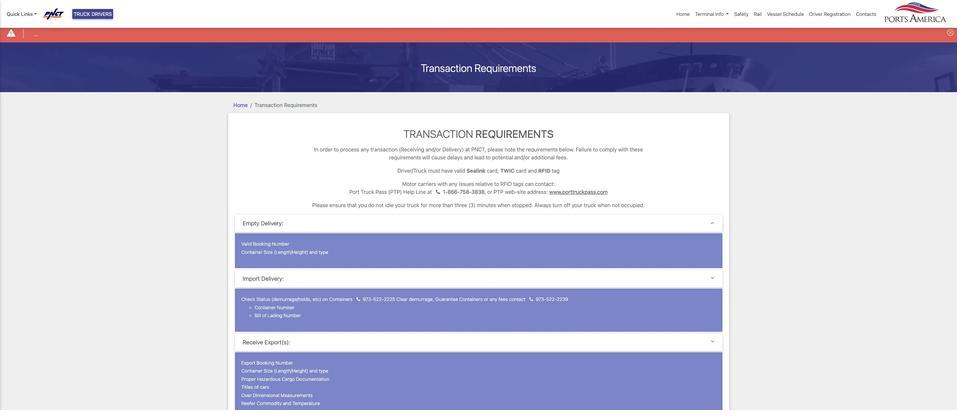 Task type: locate. For each thing, give the bounding box(es) containing it.
2 vertical spatial transaction
[[404, 128, 473, 140]]

motor
[[402, 181, 417, 187]]

2 vertical spatial any
[[490, 297, 498, 302]]

1 (length/height) from the top
[[274, 249, 308, 255]]

... link
[[34, 30, 38, 38]]

(length/height) inside valid booking number container size (length/height) and type
[[274, 249, 308, 255]]

when down ptp
[[498, 202, 511, 208]]

number inside valid booking number container size (length/height) and type
[[272, 241, 289, 247]]

1 type from the top
[[319, 249, 328, 255]]

, or ptp web-site address: www.porttruckpass.com
[[485, 189, 608, 195]]

delivery: for import delivery:
[[261, 275, 284, 282]]

with left these
[[619, 147, 629, 153]]

0 horizontal spatial of
[[254, 385, 259, 390]]

more
[[429, 202, 441, 208]]

and
[[464, 155, 473, 161], [528, 168, 537, 174], [309, 249, 318, 255], [309, 368, 318, 374], [283, 401, 291, 407]]

phone image inside the 973-522-2225 link
[[357, 297, 360, 302]]

1 horizontal spatial requirements
[[526, 147, 558, 153]]

or inside tab panel
[[484, 297, 489, 302]]

at down carriers
[[427, 189, 432, 195]]

973-522-2239 link
[[527, 297, 568, 302]]

tab list
[[235, 215, 723, 411]]

drivers
[[92, 11, 112, 17]]

phone image
[[357, 297, 360, 302], [530, 297, 533, 302]]

and/or
[[426, 147, 441, 153], [515, 155, 530, 161]]

to up ptp
[[494, 181, 499, 187]]

your right off
[[572, 202, 583, 208]]

container
[[241, 249, 263, 255], [255, 305, 276, 311], [241, 368, 263, 374]]

etc)
[[313, 297, 321, 302]]

866-
[[448, 189, 460, 195]]

522-
[[373, 297, 384, 302], [546, 297, 557, 302]]

booking up hazardous
[[257, 360, 274, 366]]

quick links link
[[7, 10, 37, 18]]

1 vertical spatial at
[[427, 189, 432, 195]]

type inside valid booking number container size (length/height) and type
[[319, 249, 328, 255]]

1 horizontal spatial 522-
[[546, 297, 557, 302]]

(ptp)
[[388, 189, 402, 195]]

registration
[[824, 11, 851, 17]]

booking inside export booking number container size (length/height) and type proper hazardous cargo documentation titles of cars over dimensional measurements reefer commodity and temperature
[[257, 360, 274, 366]]

1 horizontal spatial rfid
[[539, 168, 551, 174]]

1 horizontal spatial truck
[[361, 189, 374, 195]]

(length/height) for valid
[[274, 249, 308, 255]]

0 horizontal spatial not
[[376, 202, 384, 208]]

0 horizontal spatial and/or
[[426, 147, 441, 153]]

1 horizontal spatial with
[[619, 147, 629, 153]]

valid booking number container size (length/height) and type
[[241, 241, 328, 255]]

1 vertical spatial home link
[[233, 102, 248, 108]]

delivery: right the import
[[261, 275, 284, 282]]

1 vertical spatial home
[[233, 102, 248, 108]]

status
[[257, 297, 270, 302]]

0 horizontal spatial with
[[438, 181, 448, 187]]

1 angle down image from the top
[[711, 220, 715, 226]]

relative
[[476, 181, 493, 187]]

phone image right contact
[[530, 297, 533, 302]]

1 vertical spatial with
[[438, 181, 448, 187]]

1 horizontal spatial containers
[[459, 297, 483, 302]]

size up import delivery:
[[264, 249, 273, 255]]

1 horizontal spatial phone image
[[530, 297, 533, 302]]

container inside export booking number container size (length/height) and type proper hazardous cargo documentation titles of cars over dimensional measurements reefer commodity and temperature
[[241, 368, 263, 374]]

1 vertical spatial angle down image
[[711, 339, 715, 345]]

1 vertical spatial any
[[449, 181, 458, 187]]

1 horizontal spatial any
[[449, 181, 458, 187]]

0 vertical spatial requirements
[[475, 62, 537, 74]]

requirements up additional
[[526, 147, 558, 153]]

size inside export booking number container size (length/height) and type proper hazardous cargo documentation titles of cars over dimensional measurements reefer commodity and temperature
[[264, 368, 273, 374]]

truck
[[74, 11, 90, 17], [361, 189, 374, 195]]

2 vertical spatial container
[[241, 368, 263, 374]]

cars
[[260, 385, 269, 390]]

truck left drivers
[[74, 11, 90, 17]]

phone image for 973-522-2225
[[357, 297, 360, 302]]

any right process
[[361, 147, 369, 153]]

booking for export
[[257, 360, 274, 366]]

1 vertical spatial truck
[[361, 189, 374, 195]]

documentation
[[296, 377, 329, 382]]

size
[[264, 249, 273, 255], [264, 368, 273, 374]]

any left fees
[[490, 297, 498, 302]]

1 vertical spatial delivery:
[[261, 275, 284, 282]]

driver registration
[[810, 11, 851, 17]]

motor carriers with any issues relative to rfid tags can contact: port truck pass (ptp) help line at
[[350, 181, 555, 195]]

type
[[319, 249, 328, 255], [319, 368, 328, 374]]

lead
[[475, 155, 485, 161]]

requirements
[[526, 147, 558, 153], [389, 155, 421, 161]]

booking
[[253, 241, 271, 247], [257, 360, 274, 366]]

with inside motor carriers with any issues relative to rfid tags can contact: port truck pass (ptp) help line at
[[438, 181, 448, 187]]

1 horizontal spatial of
[[262, 313, 267, 319]]

receive export(s): link
[[243, 339, 715, 346]]

truck left for in the left of the page
[[407, 202, 420, 208]]

safety link
[[732, 8, 751, 20]]

hazardous
[[257, 377, 281, 382]]

angle down image
[[711, 275, 715, 281]]

1 your from the left
[[395, 202, 406, 208]]

containers down the import delivery: link
[[459, 297, 483, 302]]

973-522-2239
[[535, 297, 568, 302]]

973-522-2225
[[362, 297, 395, 302]]

angle down image inside receive export(s): link
[[711, 339, 715, 345]]

minutes
[[477, 202, 496, 208]]

not right do
[[376, 202, 384, 208]]

0 horizontal spatial 522-
[[373, 297, 384, 302]]

1 vertical spatial size
[[264, 368, 273, 374]]

contacts
[[856, 11, 877, 17]]

1 vertical spatial type
[[319, 368, 328, 374]]

1 horizontal spatial home
[[677, 11, 690, 17]]

0 vertical spatial of
[[262, 313, 267, 319]]

terminal info link
[[693, 8, 732, 20]]

2 size from the top
[[264, 368, 273, 374]]

1 size from the top
[[264, 249, 273, 255]]

requirements
[[475, 62, 537, 74], [284, 102, 317, 108], [476, 128, 554, 140]]

1 vertical spatial or
[[484, 297, 489, 302]]

1 horizontal spatial truck
[[584, 202, 596, 208]]

at left pnct, in the top of the page
[[465, 147, 470, 153]]

0 vertical spatial with
[[619, 147, 629, 153]]

truck down www.porttruckpass.com link
[[584, 202, 596, 208]]

truck
[[407, 202, 420, 208], [584, 202, 596, 208]]

0 horizontal spatial at
[[427, 189, 432, 195]]

delivery: right empty
[[261, 220, 284, 227]]

(receiving
[[399, 147, 424, 153]]

rfid up web-
[[501, 181, 512, 187]]

1 horizontal spatial home link
[[674, 8, 693, 20]]

the
[[517, 147, 525, 153]]

1 vertical spatial rfid
[[501, 181, 512, 187]]

phone image left 973-522-2225 on the bottom left
[[357, 297, 360, 302]]

1 973- from the left
[[363, 297, 373, 302]]

home link
[[674, 8, 693, 20], [233, 102, 248, 108]]

0 vertical spatial booking
[[253, 241, 271, 247]]

truck inside motor carriers with any issues relative to rfid tags can contact: port truck pass (ptp) help line at
[[361, 189, 374, 195]]

973- left 2239
[[536, 297, 546, 302]]

that
[[347, 202, 357, 208]]

reefer
[[241, 401, 256, 407]]

1 vertical spatial of
[[254, 385, 259, 390]]

number inside export booking number container size (length/height) and type proper hazardous cargo documentation titles of cars over dimensional measurements reefer commodity and temperature
[[276, 360, 293, 366]]

2 horizontal spatial any
[[490, 297, 498, 302]]

issues
[[459, 181, 474, 187]]

0 vertical spatial home
[[677, 11, 690, 17]]

any
[[361, 147, 369, 153], [449, 181, 458, 187], [490, 297, 498, 302]]

of left 'cars'
[[254, 385, 259, 390]]

0 horizontal spatial 973-
[[363, 297, 373, 302]]

angle down image
[[711, 220, 715, 226], [711, 339, 715, 345]]

container inside valid booking number container size (length/height) and type
[[241, 249, 263, 255]]

1 vertical spatial booking
[[257, 360, 274, 366]]

phone image inside 973-522-2239 link
[[530, 297, 533, 302]]

of right "bill"
[[262, 313, 267, 319]]

rfid left 'tag'
[[539, 168, 551, 174]]

empty delivery: tab panel
[[235, 234, 723, 270]]

clear demurrage, guarantee containers or any fees contact
[[395, 297, 527, 302]]

your
[[395, 202, 406, 208], [572, 202, 583, 208]]

973-522-2225 link
[[354, 297, 395, 302]]

2 522- from the left
[[546, 297, 557, 302]]

or right ,
[[487, 189, 492, 195]]

1 vertical spatial transaction requirements
[[255, 102, 317, 108]]

empty
[[243, 220, 259, 227]]

1 horizontal spatial your
[[572, 202, 583, 208]]

your right idle
[[395, 202, 406, 208]]

0 horizontal spatial truck
[[407, 202, 420, 208]]

containers right on at the bottom
[[329, 297, 353, 302]]

0 horizontal spatial when
[[498, 202, 511, 208]]

angle down image inside empty delivery: link
[[711, 220, 715, 226]]

guarantee
[[436, 297, 458, 302]]

turn
[[553, 202, 563, 208]]

(length/height) inside export booking number container size (length/height) and type proper hazardous cargo documentation titles of cars over dimensional measurements reefer commodity and temperature
[[274, 368, 308, 374]]

with inside in order to process any transaction (receiving and/or delivery) at pnct, please note the requirements below. failure to comply with these requirements will cause delays and lead to potential and/or additional fees.
[[619, 147, 629, 153]]

0 vertical spatial container
[[241, 249, 263, 255]]

2 angle down image from the top
[[711, 339, 715, 345]]

0 horizontal spatial any
[[361, 147, 369, 153]]

for
[[421, 202, 428, 208]]

0 vertical spatial (length/height)
[[274, 249, 308, 255]]

1 horizontal spatial 973-
[[536, 297, 546, 302]]

0 vertical spatial transaction
[[421, 62, 473, 74]]

1 vertical spatial transaction
[[255, 102, 283, 108]]

additional
[[531, 155, 555, 161]]

0 vertical spatial home link
[[674, 8, 693, 20]]

1 vertical spatial container
[[255, 305, 276, 311]]

1 horizontal spatial and/or
[[515, 155, 530, 161]]

container down valid
[[241, 249, 263, 255]]

0 vertical spatial angle down image
[[711, 220, 715, 226]]

container inside container number bill of lading number
[[255, 305, 276, 311]]

1 horizontal spatial at
[[465, 147, 470, 153]]

angle down image for export(s):
[[711, 339, 715, 345]]

import delivery: tab panel
[[235, 289, 723, 333]]

cargo
[[282, 377, 295, 382]]

delivery:
[[261, 220, 284, 227], [261, 275, 284, 282]]

0 vertical spatial any
[[361, 147, 369, 153]]

with up 1-
[[438, 181, 448, 187]]

not left occupied.
[[612, 202, 620, 208]]

1 truck from the left
[[407, 202, 420, 208]]

0 vertical spatial at
[[465, 147, 470, 153]]

2 type from the top
[[319, 368, 328, 374]]

when down www.porttruckpass.com link
[[598, 202, 611, 208]]

1 522- from the left
[[373, 297, 384, 302]]

driver registration link
[[807, 8, 854, 20]]

2225
[[384, 297, 395, 302]]

safety
[[735, 11, 749, 17]]

container down status in the left bottom of the page
[[255, 305, 276, 311]]

0 vertical spatial size
[[264, 249, 273, 255]]

temperature
[[292, 401, 320, 407]]

0 horizontal spatial your
[[395, 202, 406, 208]]

1 vertical spatial requirements
[[389, 155, 421, 161]]

and inside in order to process any transaction (receiving and/or delivery) at pnct, please note the requirements below. failure to comply with these requirements will cause delays and lead to potential and/or additional fees.
[[464, 155, 473, 161]]

0 horizontal spatial truck
[[74, 11, 90, 17]]

2 phone image from the left
[[530, 297, 533, 302]]

2 973- from the left
[[536, 297, 546, 302]]

0 vertical spatial type
[[319, 249, 328, 255]]

type for export booking number container size (length/height) and type proper hazardous cargo documentation titles of cars over dimensional measurements reefer commodity and temperature
[[319, 368, 328, 374]]

0 horizontal spatial home
[[233, 102, 248, 108]]

1 containers from the left
[[329, 297, 353, 302]]

import delivery:
[[243, 275, 284, 282]]

size inside valid booking number container size (length/height) and type
[[264, 249, 273, 255]]

1 horizontal spatial not
[[612, 202, 620, 208]]

any up 866-
[[449, 181, 458, 187]]

(length/height) for export
[[274, 368, 308, 374]]

booking inside valid booking number container size (length/height) and type
[[253, 241, 271, 247]]

0 vertical spatial delivery:
[[261, 220, 284, 227]]

empty delivery:
[[243, 220, 284, 227]]

rail link
[[751, 8, 765, 20]]

tab list containing empty delivery:
[[235, 215, 723, 411]]

demurrage,
[[409, 297, 434, 302]]

1 vertical spatial (length/height)
[[274, 368, 308, 374]]

driver/truck
[[398, 168, 427, 174]]

0 vertical spatial truck
[[74, 11, 90, 17]]

and/or up cause
[[426, 147, 441, 153]]

measurements
[[281, 393, 313, 398]]

transaction
[[421, 62, 473, 74], [255, 102, 283, 108], [404, 128, 473, 140]]

0 horizontal spatial rfid
[[501, 181, 512, 187]]

transaction requirements
[[421, 62, 537, 74], [255, 102, 317, 108], [404, 128, 554, 140]]

size up hazardous
[[264, 368, 273, 374]]

titles
[[241, 385, 253, 390]]

web-
[[505, 189, 517, 195]]

export booking number container size (length/height) and type proper hazardous cargo documentation titles of cars over dimensional measurements reefer commodity and temperature
[[241, 360, 329, 407]]

and/or down 'the'
[[515, 155, 530, 161]]

truck right port
[[361, 189, 374, 195]]

2 (length/height) from the top
[[274, 368, 308, 374]]

1 horizontal spatial when
[[598, 202, 611, 208]]

0 horizontal spatial containers
[[329, 297, 353, 302]]

requirements down (receiving
[[389, 155, 421, 161]]

or left fees
[[484, 297, 489, 302]]

terminal
[[695, 11, 714, 17]]

twic
[[501, 168, 515, 174]]

quick
[[7, 11, 20, 17]]

to right lead
[[486, 155, 491, 161]]

at inside motor carriers with any issues relative to rfid tags can contact: port truck pass (ptp) help line at
[[427, 189, 432, 195]]

type inside export booking number container size (length/height) and type proper hazardous cargo documentation titles of cars over dimensional measurements reefer commodity and temperature
[[319, 368, 328, 374]]

973- left 2225 in the left of the page
[[363, 297, 373, 302]]

booking right valid
[[253, 241, 271, 247]]

1 phone image from the left
[[357, 297, 360, 302]]

of
[[262, 313, 267, 319], [254, 385, 259, 390]]

containers
[[329, 297, 353, 302], [459, 297, 483, 302]]

container up the proper
[[241, 368, 263, 374]]

phone image for 973-522-2239
[[530, 297, 533, 302]]

do
[[368, 202, 375, 208]]

0 horizontal spatial phone image
[[357, 297, 360, 302]]



Task type: vqa. For each thing, say whether or not it's contained in the screenshot.
Antwerp, Belgium
no



Task type: describe. For each thing, give the bounding box(es) containing it.
over
[[241, 393, 252, 398]]

to right failure
[[593, 147, 598, 153]]

driver
[[810, 11, 823, 17]]

container for valid
[[241, 249, 263, 255]]

truck drivers link
[[72, 9, 113, 19]]

dimensional
[[253, 393, 280, 398]]

2 truck from the left
[[584, 202, 596, 208]]

quick links
[[7, 11, 33, 17]]

occupied.
[[621, 202, 645, 208]]

and inside valid booking number container size (length/height) and type
[[309, 249, 318, 255]]

lading
[[268, 313, 282, 319]]

522- for 2239
[[546, 297, 557, 302]]

please
[[312, 202, 328, 208]]

close image
[[948, 29, 954, 36]]

in
[[314, 147, 318, 153]]

ptp
[[494, 189, 504, 195]]

than
[[443, 202, 453, 208]]

0 vertical spatial rfid
[[539, 168, 551, 174]]

contacts link
[[854, 8, 879, 20]]

vessel schedule link
[[765, 8, 807, 20]]

fees.
[[556, 155, 568, 161]]

to right the order
[[334, 147, 339, 153]]

2 when from the left
[[598, 202, 611, 208]]

angle down image for delivery:
[[711, 220, 715, 226]]

758-
[[460, 189, 472, 195]]

any inside motor carriers with any issues relative to rfid tags can contact: port truck pass (ptp) help line at
[[449, 181, 458, 187]]

0 vertical spatial and/or
[[426, 147, 441, 153]]

please
[[488, 147, 504, 153]]

fees
[[499, 297, 508, 302]]

(demurrage/holds,
[[272, 297, 312, 302]]

www.porttruckpass.com link
[[549, 189, 608, 195]]

size for valid
[[264, 249, 273, 255]]

stopped.
[[512, 202, 533, 208]]

of inside export booking number container size (length/height) and type proper hazardous cargo documentation titles of cars over dimensional measurements reefer commodity and temperature
[[254, 385, 259, 390]]

3838
[[472, 189, 485, 195]]

1 when from the left
[[498, 202, 511, 208]]

2 vertical spatial requirements
[[476, 128, 554, 140]]

idle
[[385, 202, 394, 208]]

any inside in order to process any transaction (receiving and/or delivery) at pnct, please note the requirements below. failure to comply with these requirements will cause delays and lead to potential and/or additional fees.
[[361, 147, 369, 153]]

help
[[403, 189, 415, 195]]

driver/truck must have valid sealink card, twic card and rfid tag
[[398, 168, 560, 174]]

export(s):
[[265, 339, 290, 346]]

size for export
[[264, 368, 273, 374]]

receive export(s): tab panel
[[235, 353, 723, 411]]

... alert
[[0, 24, 957, 42]]

line
[[416, 189, 426, 195]]

2 your from the left
[[572, 202, 583, 208]]

have
[[442, 168, 453, 174]]

1 vertical spatial requirements
[[284, 102, 317, 108]]

always
[[535, 202, 551, 208]]

contact
[[509, 297, 526, 302]]

to inside motor carriers with any issues relative to rfid tags can contact: port truck pass (ptp) help line at
[[494, 181, 499, 187]]

failure
[[576, 147, 592, 153]]

of inside container number bill of lading number
[[262, 313, 267, 319]]

1 not from the left
[[376, 202, 384, 208]]

export
[[241, 360, 256, 366]]

delivery: for empty delivery:
[[261, 220, 284, 227]]

2 vertical spatial transaction requirements
[[404, 128, 554, 140]]

you
[[358, 202, 367, 208]]

at inside in order to process any transaction (receiving and/or delivery) at pnct, please note the requirements below. failure to comply with these requirements will cause delays and lead to potential and/or additional fees.
[[465, 147, 470, 153]]

1-
[[443, 189, 448, 195]]

0 vertical spatial requirements
[[526, 147, 558, 153]]

type for valid booking number container size (length/height) and type
[[319, 249, 328, 255]]

1 vertical spatial and/or
[[515, 155, 530, 161]]

note
[[505, 147, 516, 153]]

rfid inside motor carriers with any issues relative to rfid tags can contact: port truck pass (ptp) help line at
[[501, 181, 512, 187]]

off
[[564, 202, 571, 208]]

sealink
[[467, 168, 486, 174]]

commodity
[[257, 401, 282, 407]]

can
[[525, 181, 534, 187]]

delays
[[447, 155, 463, 161]]

booking for valid
[[253, 241, 271, 247]]

empty delivery: link
[[243, 220, 715, 227]]

tag
[[552, 168, 560, 174]]

order
[[320, 147, 333, 153]]

these
[[630, 147, 643, 153]]

0 horizontal spatial requirements
[[389, 155, 421, 161]]

please ensure that you do not idle your truck for more than three (3) minutes when stopped. always turn off your truck when not occupied.
[[312, 202, 645, 208]]

schedule
[[783, 11, 804, 17]]

...
[[34, 31, 38, 37]]

container for export
[[241, 368, 263, 374]]

pass
[[376, 189, 387, 195]]

973- for 973-522-2225
[[363, 297, 373, 302]]

valid
[[454, 168, 465, 174]]

2239
[[557, 297, 568, 302]]

three
[[455, 202, 467, 208]]

site
[[517, 189, 526, 195]]

check status (demurrage/holds, etc) on containers
[[241, 297, 354, 302]]

transaction
[[371, 147, 398, 153]]

973- for 973-522-2239
[[536, 297, 546, 302]]

import
[[243, 275, 260, 282]]

0 horizontal spatial home link
[[233, 102, 248, 108]]

1-866-758-3838 link
[[433, 189, 485, 195]]

0 vertical spatial transaction requirements
[[421, 62, 537, 74]]

vessel
[[767, 11, 782, 17]]

carriers
[[418, 181, 436, 187]]

port
[[350, 189, 360, 195]]

potential
[[492, 155, 513, 161]]

info
[[716, 11, 724, 17]]

comply
[[600, 147, 617, 153]]

522- for 2225
[[373, 297, 384, 302]]

www.porttruckpass.com
[[549, 189, 608, 195]]

2 not from the left
[[612, 202, 620, 208]]

pnct,
[[471, 147, 486, 153]]

clear
[[397, 297, 408, 302]]

2 containers from the left
[[459, 297, 483, 302]]

0 vertical spatial or
[[487, 189, 492, 195]]

proper
[[241, 377, 256, 382]]

vessel schedule
[[767, 11, 804, 17]]

,
[[485, 189, 486, 195]]

ensure
[[330, 202, 346, 208]]

phone image
[[436, 190, 440, 195]]

any inside import delivery: tab panel
[[490, 297, 498, 302]]

receive
[[243, 339, 263, 346]]



